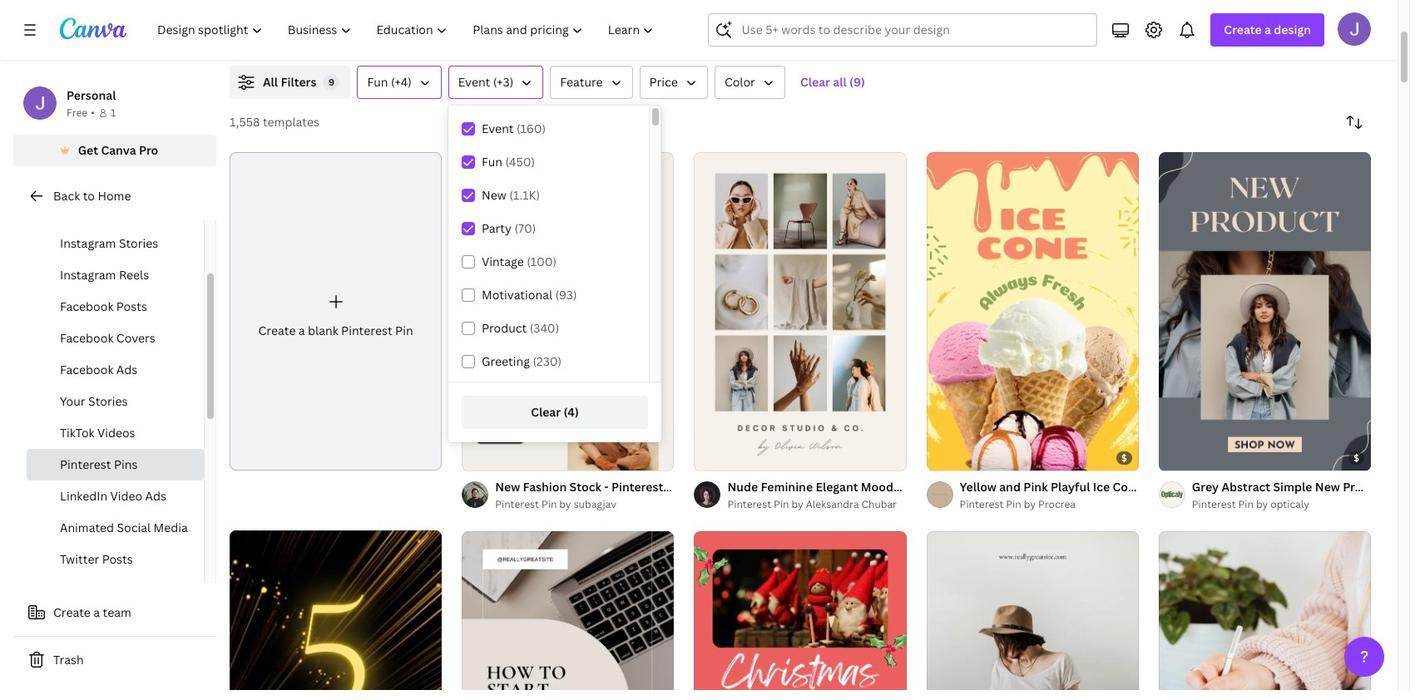 Task type: vqa. For each thing, say whether or not it's contained in the screenshot.


Task type: describe. For each thing, give the bounding box(es) containing it.
new fashion stock - pinterest pin pinterest pin by subagjav
[[495, 479, 684, 511]]

create for create a team
[[53, 605, 91, 621]]

motivational (93)
[[482, 287, 577, 303]]

covers
[[116, 330, 155, 346]]

a for design
[[1265, 22, 1271, 37]]

create for create a design
[[1224, 22, 1262, 37]]

twitter posts link
[[27, 544, 204, 576]]

(1.1k)
[[509, 187, 540, 203]]

get canva pro button
[[13, 135, 216, 166]]

fun for fun (450)
[[482, 154, 503, 170]]

facebook posts
[[60, 299, 147, 314]]

greeting (230)
[[482, 354, 562, 369]]

animated social media
[[60, 520, 188, 536]]

(93)
[[555, 287, 577, 303]]

1 horizontal spatial ads
[[145, 488, 166, 504]]

event for event (+3)
[[458, 74, 490, 90]]

a for blank
[[299, 323, 305, 339]]

posts for facebook posts
[[116, 299, 147, 314]]

twitter posts
[[60, 552, 133, 567]]

tiktok videos link
[[27, 418, 204, 449]]

trash link
[[13, 644, 216, 677]]

a for team
[[93, 605, 100, 621]]

clear all (9)
[[800, 74, 865, 90]]

linkedin
[[60, 488, 107, 504]]

$ for ice
[[1122, 451, 1127, 464]]

event (+3) button
[[448, 66, 543, 99]]

clear for clear (4)
[[531, 404, 561, 420]]

0 horizontal spatial ads
[[116, 362, 137, 378]]

grey abstract simple new product fash pinterest pin by opticaly
[[1192, 479, 1410, 511]]

by inside new fashion stock - pinterest pin pinterest pin by subagjav
[[559, 497, 571, 511]]

pinterest up pinterest pin by opticaly link on the right
[[1208, 479, 1260, 495]]

clear all (9) button
[[792, 66, 873, 99]]

facebook ads link
[[27, 354, 204, 386]]

create for create a blank pinterest pin
[[258, 323, 296, 339]]

(100)
[[527, 254, 557, 270]]

back to home link
[[13, 180, 216, 213]]

media
[[154, 520, 188, 536]]

grey abstract simple new product fash link
[[1192, 478, 1410, 496]]

facebook for facebook posts
[[60, 299, 113, 314]]

promotion
[[1145, 479, 1205, 495]]

blank
[[308, 323, 338, 339]]

posts for twitter posts
[[102, 552, 133, 567]]

create a blank pinterest pin
[[258, 323, 413, 339]]

social
[[117, 520, 151, 536]]

(9)
[[850, 74, 865, 90]]

event (160)
[[482, 121, 546, 136]]

facebook ads
[[60, 362, 137, 378]]

pin up pinterest pin by opticaly link on the right
[[1263, 479, 1281, 495]]

(70)
[[515, 220, 536, 236]]

linkedin video ads link
[[27, 481, 204, 512]]

price
[[649, 74, 678, 90]]

instagram for instagram posts
[[60, 204, 116, 220]]

yellow and pink playful ice cone promotion pinterest pin pinterest pin by procrea
[[960, 479, 1281, 511]]

motivational
[[482, 287, 552, 303]]

your stories
[[60, 394, 128, 409]]

new (1.1k)
[[482, 187, 540, 203]]

instagram reels link
[[27, 260, 204, 291]]

free •
[[67, 106, 95, 120]]

create a design
[[1224, 22, 1311, 37]]

(340)
[[530, 320, 559, 336]]

•
[[91, 106, 95, 120]]

instagram posts
[[60, 204, 150, 220]]

Sort by button
[[1338, 106, 1371, 139]]

by inside pinterest pin by aleksandra chubar link
[[792, 497, 804, 511]]

pinterest pin by aleksandra chubar link
[[727, 496, 907, 513]]

color
[[725, 74, 755, 90]]

pinterest pin by subagjav link
[[495, 496, 674, 513]]

pinterest pins
[[60, 457, 138, 473]]

fun (+4)
[[367, 74, 412, 90]]

create a design button
[[1211, 13, 1324, 47]]

fashion
[[523, 479, 567, 495]]

product inside grey abstract simple new product fash pinterest pin by opticaly
[[1343, 479, 1388, 495]]

stock
[[570, 479, 601, 495]]

create a team
[[53, 605, 131, 621]]

new inside grey abstract simple new product fash pinterest pin by opticaly
[[1315, 479, 1340, 495]]

(160)
[[517, 121, 546, 136]]

instagram stories
[[60, 235, 158, 251]]

facebook for facebook covers
[[60, 330, 113, 346]]

red green colorful creative christmas decor pinterest pin image
[[694, 531, 907, 691]]

stories for your stories
[[88, 394, 128, 409]]

animated
[[60, 520, 114, 536]]

(+3)
[[493, 74, 514, 90]]

create a blank pinterest pin link
[[230, 152, 442, 471]]

1
[[111, 106, 116, 120]]

pin inside grey abstract simple new product fash pinterest pin by opticaly
[[1238, 497, 1254, 511]]

grey
[[1192, 479, 1219, 495]]

pin down fashion
[[542, 497, 557, 511]]

pinterest inside grey abstract simple new product fash pinterest pin by opticaly
[[1192, 497, 1236, 511]]

instagram stories link
[[27, 228, 204, 260]]

subagjav
[[574, 497, 616, 511]]

instagram reels
[[60, 267, 149, 283]]

vintage (100)
[[482, 254, 557, 270]]

free
[[67, 106, 88, 120]]

aleksandra
[[806, 497, 859, 511]]

yellow and pink playful ice cone promotion pinterest pin image
[[926, 152, 1139, 471]]

pinterest down fashion
[[495, 497, 539, 511]]

product (340)
[[482, 320, 559, 336]]

fun for fun (+4)
[[367, 74, 388, 90]]



Task type: locate. For each thing, give the bounding box(es) containing it.
a left team
[[93, 605, 100, 621]]

0 vertical spatial a
[[1265, 22, 1271, 37]]

new for new fashion stock - pinterest pin pinterest pin by subagjav
[[495, 479, 520, 495]]

1 horizontal spatial product
[[1343, 479, 1388, 495]]

posts down animated social media link
[[102, 552, 133, 567]]

1 $ from the left
[[1122, 451, 1127, 464]]

0 horizontal spatial $
[[1122, 451, 1127, 464]]

2 vertical spatial a
[[93, 605, 100, 621]]

2 horizontal spatial a
[[1265, 22, 1271, 37]]

reels
[[119, 267, 149, 283]]

0 horizontal spatial create
[[53, 605, 91, 621]]

1 horizontal spatial a
[[299, 323, 305, 339]]

all filters
[[263, 74, 317, 90]]

1 facebook from the top
[[60, 299, 113, 314]]

1 vertical spatial instagram
[[60, 235, 116, 251]]

clear
[[800, 74, 830, 90], [531, 404, 561, 420]]

by inside yellow and pink playful ice cone promotion pinterest pin pinterest pin by procrea
[[1024, 497, 1036, 511]]

1,558 templates
[[230, 114, 319, 130]]

2 instagram from the top
[[60, 235, 116, 251]]

0 horizontal spatial fun
[[367, 74, 388, 90]]

ice
[[1093, 479, 1110, 495]]

$
[[1122, 451, 1127, 464], [1354, 451, 1359, 464]]

ads right video
[[145, 488, 166, 504]]

pro
[[139, 142, 158, 158]]

playful
[[1051, 479, 1090, 495]]

a
[[1265, 22, 1271, 37], [299, 323, 305, 339], [93, 605, 100, 621]]

team
[[103, 605, 131, 621]]

0 horizontal spatial clear
[[531, 404, 561, 420]]

product
[[482, 320, 527, 336], [1343, 479, 1388, 495]]

2 by from the left
[[792, 497, 804, 511]]

pin down abstract
[[1238, 497, 1254, 511]]

a inside button
[[93, 605, 100, 621]]

event
[[458, 74, 490, 90], [482, 121, 514, 136]]

event for event (160)
[[482, 121, 514, 136]]

1 vertical spatial stories
[[88, 394, 128, 409]]

0 vertical spatial fun
[[367, 74, 388, 90]]

by left aleksandra
[[792, 497, 804, 511]]

fun inside button
[[367, 74, 388, 90]]

create inside create a team button
[[53, 605, 91, 621]]

stories up 'reels'
[[119, 235, 158, 251]]

canva
[[101, 142, 136, 158]]

by down abstract
[[1256, 497, 1268, 511]]

2 vertical spatial instagram
[[60, 267, 116, 283]]

filters
[[281, 74, 317, 90]]

event inside button
[[458, 74, 490, 90]]

clear for clear all (9)
[[800, 74, 830, 90]]

top level navigation element
[[146, 13, 668, 47]]

pinterest right 'blank'
[[341, 323, 392, 339]]

(4)
[[564, 404, 579, 420]]

nude feminine elegant moodboard photo collage fashion blog pinterest pin image
[[694, 152, 907, 471]]

new blog business - pinterest pin image
[[462, 531, 674, 691]]

0 vertical spatial clear
[[800, 74, 830, 90]]

yellow and pink playful ice cone promotion pinterest pin link
[[960, 478, 1281, 496]]

create inside dropdown button
[[1224, 22, 1262, 37]]

1 vertical spatial facebook
[[60, 330, 113, 346]]

new left (1.1k)
[[482, 187, 506, 203]]

stories down facebook ads link at the left of the page
[[88, 394, 128, 409]]

event (+3)
[[458, 74, 514, 90]]

stories
[[119, 235, 158, 251], [88, 394, 128, 409]]

a left 'blank'
[[299, 323, 305, 339]]

pin
[[395, 323, 413, 339], [666, 479, 684, 495], [1263, 479, 1281, 495], [542, 497, 557, 511], [774, 497, 789, 511], [1006, 497, 1021, 511], [1238, 497, 1254, 511]]

facebook covers
[[60, 330, 155, 346]]

$ up grey abstract simple new product fash link
[[1354, 451, 1359, 464]]

ads
[[116, 362, 137, 378], [145, 488, 166, 504]]

pinterest left aleksandra
[[727, 497, 771, 511]]

party
[[482, 220, 512, 236]]

to
[[83, 188, 95, 204]]

jacob simon image
[[1338, 12, 1371, 46]]

stories for instagram stories
[[119, 235, 158, 251]]

fun left (+4)
[[367, 74, 388, 90]]

clear (4) button
[[462, 396, 648, 429]]

pins
[[114, 457, 138, 473]]

linkedin video ads
[[60, 488, 166, 504]]

a left design
[[1265, 22, 1271, 37]]

9 filter options selected element
[[323, 74, 340, 91]]

get
[[78, 142, 98, 158]]

new for new (1.1k)
[[482, 187, 506, 203]]

white brown simple fashion sale - pinterest pin image
[[926, 531, 1139, 691]]

yellow
[[960, 479, 997, 495]]

0 vertical spatial facebook
[[60, 299, 113, 314]]

pinterest pin by aleksandra chubar
[[727, 497, 897, 511]]

by down stock on the bottom left of the page
[[559, 497, 571, 511]]

opticaly
[[1271, 497, 1310, 511]]

instagram for instagram stories
[[60, 235, 116, 251]]

vintage
[[482, 254, 524, 270]]

0 vertical spatial posts
[[119, 204, 150, 220]]

pinterest down yellow
[[960, 497, 1004, 511]]

facebook covers link
[[27, 323, 204, 354]]

cone
[[1113, 479, 1142, 495]]

stories inside "instagram stories" link
[[119, 235, 158, 251]]

stories inside your stories 'link'
[[88, 394, 128, 409]]

0 vertical spatial stories
[[119, 235, 158, 251]]

home
[[98, 188, 131, 204]]

fun (450)
[[482, 154, 535, 170]]

fun (+4) button
[[357, 66, 442, 99]]

clear left (4)
[[531, 404, 561, 420]]

facebook posts link
[[27, 291, 204, 323]]

0 vertical spatial ads
[[116, 362, 137, 378]]

$ up cone
[[1122, 451, 1127, 464]]

1 vertical spatial create
[[258, 323, 296, 339]]

instagram inside 'link'
[[60, 204, 116, 220]]

create left design
[[1224, 22, 1262, 37]]

(230)
[[533, 354, 562, 369]]

animated social media link
[[27, 512, 204, 544]]

trash
[[53, 652, 84, 668]]

facebook for facebook ads
[[60, 362, 113, 378]]

grey abstract simple new product fashion pinterest pin image
[[1159, 152, 1371, 471]]

pinterest
[[341, 323, 392, 339], [60, 457, 111, 473], [611, 479, 663, 495], [1208, 479, 1260, 495], [495, 497, 539, 511], [727, 497, 771, 511], [960, 497, 1004, 511], [1192, 497, 1236, 511]]

1 by from the left
[[559, 497, 571, 511]]

by down pink
[[1024, 497, 1036, 511]]

product left the fash
[[1343, 479, 1388, 495]]

1 horizontal spatial $
[[1354, 451, 1359, 464]]

create left team
[[53, 605, 91, 621]]

1 horizontal spatial clear
[[800, 74, 830, 90]]

video
[[110, 488, 142, 504]]

twitter
[[60, 552, 99, 567]]

clear inside "button"
[[800, 74, 830, 90]]

pin right -
[[666, 479, 684, 495]]

product up greeting
[[482, 320, 527, 336]]

tiktok videos
[[60, 425, 135, 441]]

fun
[[367, 74, 388, 90], [482, 154, 503, 170]]

your stories link
[[27, 386, 204, 418]]

pinterest down grey
[[1192, 497, 1236, 511]]

personal
[[67, 87, 116, 103]]

create left 'blank'
[[258, 323, 296, 339]]

feature
[[560, 74, 603, 90]]

2 $ from the left
[[1354, 451, 1359, 464]]

clear inside button
[[531, 404, 561, 420]]

2 facebook from the top
[[60, 330, 113, 346]]

0 horizontal spatial product
[[482, 320, 527, 336]]

-
[[604, 479, 609, 495]]

feminine digital marketing pinterest pin image
[[1159, 531, 1371, 691]]

(450)
[[505, 154, 535, 170]]

new fashion stock - pinterest pin image
[[462, 152, 674, 471]]

$ for product
[[1354, 451, 1359, 464]]

3 facebook from the top
[[60, 362, 113, 378]]

0 vertical spatial product
[[482, 320, 527, 336]]

1 vertical spatial a
[[299, 323, 305, 339]]

tiktok
[[60, 425, 95, 441]]

by
[[559, 497, 571, 511], [792, 497, 804, 511], [1024, 497, 1036, 511], [1256, 497, 1268, 511]]

9
[[329, 76, 334, 88]]

1 vertical spatial posts
[[116, 299, 147, 314]]

get canva pro
[[78, 142, 158, 158]]

posts up "instagram stories" link
[[119, 204, 150, 220]]

create a blank pinterest pin element
[[230, 152, 442, 471]]

facebook up facebook ads
[[60, 330, 113, 346]]

2 horizontal spatial create
[[1224, 22, 1262, 37]]

party (70)
[[482, 220, 536, 236]]

event left (+3)
[[458, 74, 490, 90]]

3 by from the left
[[1024, 497, 1036, 511]]

2 vertical spatial posts
[[102, 552, 133, 567]]

facebook
[[60, 299, 113, 314], [60, 330, 113, 346], [60, 362, 113, 378]]

1 vertical spatial product
[[1343, 479, 1388, 495]]

instagram for instagram reels
[[60, 267, 116, 283]]

all
[[833, 74, 847, 90]]

design
[[1274, 22, 1311, 37]]

posts down 'reels'
[[116, 299, 147, 314]]

fash
[[1391, 479, 1410, 495]]

0 vertical spatial instagram
[[60, 204, 116, 220]]

posts for instagram posts
[[119, 204, 150, 220]]

new
[[482, 187, 506, 203], [495, 479, 520, 495], [1315, 479, 1340, 495]]

posts inside 'link'
[[119, 204, 150, 220]]

0 horizontal spatial a
[[93, 605, 100, 621]]

0 vertical spatial create
[[1224, 22, 1262, 37]]

1 vertical spatial fun
[[482, 154, 503, 170]]

pin left aleksandra
[[774, 497, 789, 511]]

event left (160)
[[482, 121, 514, 136]]

all
[[263, 74, 278, 90]]

create inside create a blank pinterest pin element
[[258, 323, 296, 339]]

pinterest right -
[[611, 479, 663, 495]]

pin down and
[[1006, 497, 1021, 511]]

Search search field
[[742, 14, 1087, 46]]

facebook up your stories
[[60, 362, 113, 378]]

greeting
[[482, 354, 530, 369]]

posts inside "link"
[[102, 552, 133, 567]]

4 by from the left
[[1256, 497, 1268, 511]]

2 vertical spatial create
[[53, 605, 91, 621]]

0 vertical spatial event
[[458, 74, 490, 90]]

new fashion stock - pinterest pin link
[[495, 478, 684, 496]]

by inside grey abstract simple new product fash pinterest pin by opticaly
[[1256, 497, 1268, 511]]

ads down covers
[[116, 362, 137, 378]]

simple
[[1273, 479, 1312, 495]]

pinterest pin templates image
[[1016, 0, 1371, 46]]

1 horizontal spatial create
[[258, 323, 296, 339]]

3 instagram from the top
[[60, 267, 116, 283]]

2 vertical spatial facebook
[[60, 362, 113, 378]]

a inside dropdown button
[[1265, 22, 1271, 37]]

1 vertical spatial clear
[[531, 404, 561, 420]]

back
[[53, 188, 80, 204]]

pin right 'blank'
[[395, 323, 413, 339]]

1 vertical spatial ads
[[145, 488, 166, 504]]

procrea
[[1038, 497, 1076, 511]]

new left fashion
[[495, 479, 520, 495]]

back to home
[[53, 188, 131, 204]]

1 vertical spatial event
[[482, 121, 514, 136]]

1 horizontal spatial fun
[[482, 154, 503, 170]]

your
[[60, 394, 85, 409]]

facebook down instagram reels
[[60, 299, 113, 314]]

pinterest up linkedin
[[60, 457, 111, 473]]

clear left all
[[800, 74, 830, 90]]

fun left (450)
[[482, 154, 503, 170]]

templates
[[263, 114, 319, 130]]

new inside new fashion stock - pinterest pin pinterest pin by subagjav
[[495, 479, 520, 495]]

1 instagram from the top
[[60, 204, 116, 220]]

new right simple
[[1315, 479, 1340, 495]]

abstract
[[1222, 479, 1271, 495]]

None search field
[[708, 13, 1098, 47]]



